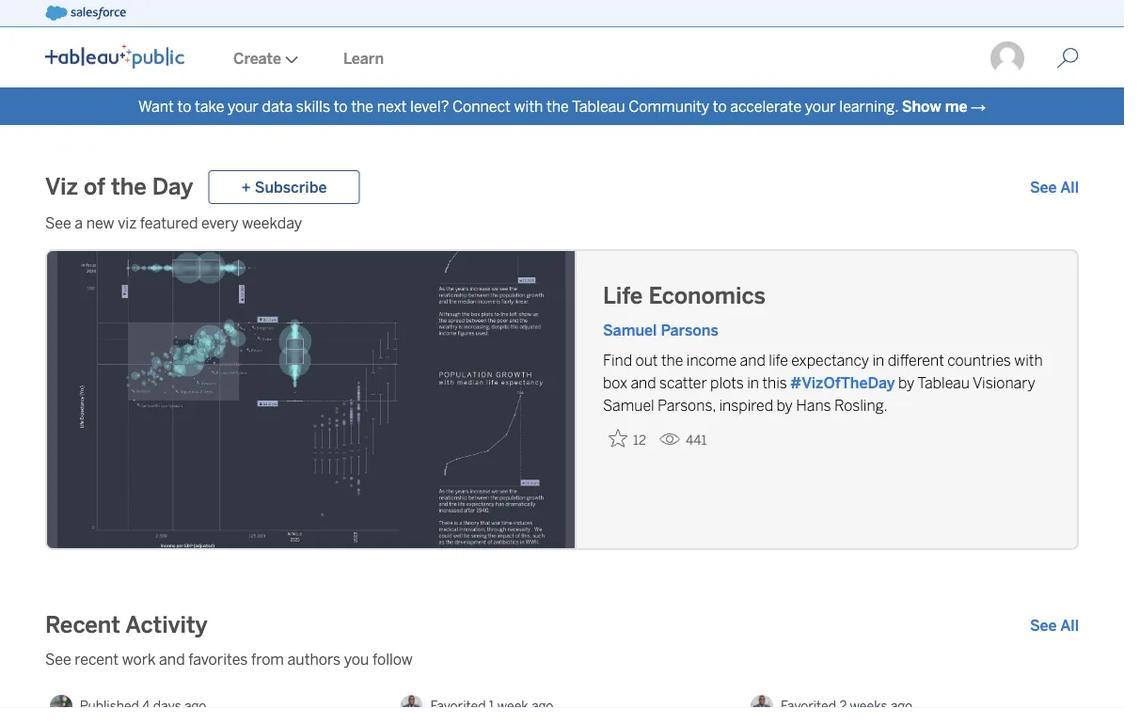 Task type: describe. For each thing, give the bounding box(es) containing it.
0 vertical spatial and
[[740, 351, 766, 369]]

+
[[241, 178, 251, 196]]

inspired
[[719, 397, 774, 415]]

show me link
[[902, 97, 968, 115]]

subscribe
[[255, 178, 327, 196]]

create
[[233, 49, 281, 67]]

different
[[888, 351, 945, 369]]

#vizoftheday link
[[791, 374, 895, 392]]

the inside 'heading'
[[111, 174, 147, 200]]

connect
[[453, 97, 511, 115]]

featured
[[140, 214, 198, 232]]

#vizoftheday
[[791, 374, 895, 392]]

all for see all recent activity element
[[1061, 617, 1079, 635]]

viz of the day
[[45, 174, 193, 200]]

+ subscribe button
[[208, 170, 360, 204]]

1 samuel from the top
[[603, 321, 657, 339]]

life economics link
[[603, 281, 1051, 311]]

the left the next
[[351, 97, 374, 115]]

2 see all link from the top
[[1030, 614, 1079, 637]]

recent activity
[[45, 612, 208, 639]]

the right connect
[[547, 97, 569, 115]]

2 your from the left
[[805, 97, 836, 115]]

salesforce logo image
[[45, 6, 126, 21]]

see for see all recent activity element
[[1030, 617, 1057, 635]]

0 vertical spatial with
[[514, 97, 543, 115]]

want
[[138, 97, 174, 115]]

plots
[[711, 374, 744, 392]]

activity
[[125, 612, 208, 639]]

441
[[686, 433, 707, 448]]

parsons,
[[658, 397, 716, 415]]

see a new viz featured every weekday element
[[45, 212, 1079, 234]]

hans
[[796, 397, 832, 415]]

see all viz of the day element
[[1030, 176, 1079, 199]]

you
[[344, 651, 369, 669]]

+ subscribe
[[241, 178, 327, 196]]

accelerate
[[730, 97, 802, 115]]

find out the income and life expectancy in different countries with box and scatter plots in this #vizoftheday by tableau visionary samuel parsons, inspired by hans rosling.
[[603, 351, 1043, 415]]

me
[[945, 97, 968, 115]]

2 to from the left
[[334, 97, 348, 115]]

see all for see all recent activity element
[[1030, 617, 1079, 635]]

see a new viz featured every weekday
[[45, 214, 302, 232]]

all for 'see all viz of the day' 'element'
[[1061, 178, 1079, 196]]

see recent work and favorites from authors you follow
[[45, 651, 413, 669]]

recent
[[75, 651, 119, 669]]

out
[[636, 351, 658, 369]]

441 views element
[[652, 425, 715, 456]]

2 tich mabiza image from the left
[[751, 695, 774, 709]]

0 vertical spatial in
[[873, 351, 885, 369]]

logo image
[[45, 44, 184, 69]]

samuel parsons link
[[603, 321, 719, 339]]

next
[[377, 97, 407, 115]]

life
[[603, 283, 643, 310]]

learn link
[[321, 29, 407, 88]]

viz of the day heading
[[45, 172, 193, 202]]

recent
[[45, 612, 120, 639]]

rafael guevara jr image
[[50, 695, 72, 709]]

this
[[763, 374, 788, 392]]

learn
[[343, 49, 384, 67]]

see for see recent work and favorites from authors you follow element
[[45, 651, 71, 669]]

1 tich mabiza image from the left
[[400, 695, 423, 709]]

see all for 'see all viz of the day' 'element'
[[1030, 178, 1079, 196]]

12
[[633, 433, 646, 448]]

1 horizontal spatial and
[[631, 374, 656, 392]]



Task type: vqa. For each thing, say whether or not it's contained in the screenshot.
the right Your
yes



Task type: locate. For each thing, give the bounding box(es) containing it.
0 horizontal spatial with
[[514, 97, 543, 115]]

new
[[86, 214, 114, 232]]

your right take
[[228, 97, 259, 115]]

1 horizontal spatial in
[[873, 351, 885, 369]]

countries
[[948, 351, 1011, 369]]

with
[[514, 97, 543, 115], [1015, 351, 1043, 369]]

tableau left community
[[572, 97, 625, 115]]

1 see all link from the top
[[1030, 176, 1079, 199]]

1 vertical spatial samuel
[[603, 397, 655, 415]]

1 vertical spatial tableau
[[918, 374, 970, 392]]

1 vertical spatial see all
[[1030, 617, 1079, 635]]

tableau
[[572, 97, 625, 115], [918, 374, 970, 392]]

income
[[687, 351, 737, 369]]

your
[[228, 97, 259, 115], [805, 97, 836, 115]]

favorites
[[188, 651, 248, 669]]

0 horizontal spatial in
[[747, 374, 759, 392]]

see inside 'see all viz of the day' 'element'
[[1030, 178, 1057, 196]]

see all recent activity element
[[1030, 614, 1079, 637]]

0 vertical spatial by
[[899, 374, 915, 392]]

box
[[603, 374, 628, 392]]

all
[[1061, 178, 1079, 196], [1061, 617, 1079, 635]]

all inside 'see all viz of the day' 'element'
[[1061, 178, 1079, 196]]

0 horizontal spatial your
[[228, 97, 259, 115]]

1 your from the left
[[228, 97, 259, 115]]

1 horizontal spatial tich mabiza image
[[751, 695, 774, 709]]

take
[[195, 97, 224, 115]]

see all
[[1030, 178, 1079, 196], [1030, 617, 1079, 635]]

a
[[75, 214, 83, 232]]

samuel
[[603, 321, 657, 339], [603, 397, 655, 415]]

3 to from the left
[[713, 97, 727, 115]]

0 vertical spatial all
[[1061, 178, 1079, 196]]

data
[[262, 97, 293, 115]]

tich mabiza image
[[400, 695, 423, 709], [751, 695, 774, 709]]

find
[[603, 351, 632, 369]]

rosling.
[[835, 397, 888, 415]]

from
[[251, 651, 284, 669]]

1 see all from the top
[[1030, 178, 1079, 196]]

life economics
[[603, 283, 766, 310]]

2 horizontal spatial and
[[740, 351, 766, 369]]

economics
[[649, 283, 766, 310]]

1 horizontal spatial with
[[1015, 351, 1043, 369]]

viz
[[45, 174, 78, 200]]

life
[[769, 351, 788, 369]]

2 vertical spatial and
[[159, 651, 185, 669]]

all inside see all recent activity element
[[1061, 617, 1079, 635]]

see
[[1030, 178, 1057, 196], [45, 214, 71, 232], [1030, 617, 1057, 635], [45, 651, 71, 669]]

want to take your data skills to the next level? connect with the tableau community to accelerate your learning. show me →
[[138, 97, 986, 115]]

to
[[177, 97, 191, 115], [334, 97, 348, 115], [713, 97, 727, 115]]

go to search image
[[1034, 47, 1102, 70]]

1 vertical spatial see all link
[[1030, 614, 1079, 637]]

0 vertical spatial see all link
[[1030, 176, 1079, 199]]

1 vertical spatial in
[[747, 374, 759, 392]]

1 vertical spatial with
[[1015, 351, 1043, 369]]

parsons
[[661, 321, 719, 339]]

your left learning.
[[805, 97, 836, 115]]

expectancy
[[792, 351, 869, 369]]

0 vertical spatial samuel
[[603, 321, 657, 339]]

the
[[351, 97, 374, 115], [547, 97, 569, 115], [111, 174, 147, 200], [661, 351, 683, 369]]

follow
[[373, 651, 413, 669]]

see for 'see all viz of the day' 'element'
[[1030, 178, 1057, 196]]

weekday
[[242, 214, 302, 232]]

and left "life"
[[740, 351, 766, 369]]

with up visionary
[[1015, 351, 1043, 369]]

community
[[629, 97, 710, 115]]

the inside find out the income and life expectancy in different countries with box and scatter plots in this #vizoftheday by tableau visionary samuel parsons, inspired by hans rosling.
[[661, 351, 683, 369]]

1 horizontal spatial to
[[334, 97, 348, 115]]

1 all from the top
[[1061, 178, 1079, 196]]

1 vertical spatial all
[[1061, 617, 1079, 635]]

Add Favorite button
[[603, 423, 652, 454]]

visionary
[[973, 374, 1036, 392]]

→
[[971, 97, 986, 115]]

skills
[[296, 97, 330, 115]]

samuel up find
[[603, 321, 657, 339]]

and
[[740, 351, 766, 369], [631, 374, 656, 392], [159, 651, 185, 669]]

learning.
[[840, 97, 899, 115]]

in
[[873, 351, 885, 369], [747, 374, 759, 392]]

0 horizontal spatial to
[[177, 97, 191, 115]]

1 to from the left
[[177, 97, 191, 115]]

2 horizontal spatial to
[[713, 97, 727, 115]]

to left accelerate
[[713, 97, 727, 115]]

the up scatter
[[661, 351, 683, 369]]

every
[[201, 214, 239, 232]]

see for see a new viz featured every weekday element
[[45, 214, 71, 232]]

of
[[84, 174, 105, 200]]

samuel down box
[[603, 397, 655, 415]]

to left take
[[177, 97, 191, 115]]

1 horizontal spatial tableau
[[918, 374, 970, 392]]

and down out
[[631, 374, 656, 392]]

samuel parsons
[[603, 321, 719, 339]]

by down different
[[899, 374, 915, 392]]

with right connect
[[514, 97, 543, 115]]

0 vertical spatial see all
[[1030, 178, 1079, 196]]

create button
[[211, 29, 321, 88]]

samuel inside find out the income and life expectancy in different countries with box and scatter plots in this #vizoftheday by tableau visionary samuel parsons, inspired by hans rosling.
[[603, 397, 655, 415]]

0 horizontal spatial tich mabiza image
[[400, 695, 423, 709]]

1 vertical spatial and
[[631, 374, 656, 392]]

see inside see recent work and favorites from authors you follow element
[[45, 651, 71, 669]]

tara.schultz image
[[989, 40, 1027, 77]]

0 horizontal spatial by
[[777, 397, 793, 415]]

1 horizontal spatial your
[[805, 97, 836, 115]]

recent activity heading
[[45, 611, 208, 641]]

the right of
[[111, 174, 147, 200]]

see recent work and favorites from authors you follow element
[[45, 648, 1079, 671]]

1 horizontal spatial by
[[899, 374, 915, 392]]

0 horizontal spatial and
[[159, 651, 185, 669]]

1 vertical spatial by
[[777, 397, 793, 415]]

2 all from the top
[[1061, 617, 1079, 635]]

authors
[[288, 651, 341, 669]]

work
[[122, 651, 156, 669]]

tableau inside find out the income and life expectancy in different countries with box and scatter plots in this #vizoftheday by tableau visionary samuel parsons, inspired by hans rosling.
[[918, 374, 970, 392]]

scatter
[[660, 374, 707, 392]]

to right skills
[[334, 97, 348, 115]]

by down this at the right bottom of page
[[777, 397, 793, 415]]

0 horizontal spatial tableau
[[572, 97, 625, 115]]

2 samuel from the top
[[603, 397, 655, 415]]

and right work
[[159, 651, 185, 669]]

see all link
[[1030, 176, 1079, 199], [1030, 614, 1079, 637]]

by
[[899, 374, 915, 392], [777, 397, 793, 415]]

in left this at the right bottom of page
[[747, 374, 759, 392]]

0 vertical spatial tableau
[[572, 97, 625, 115]]

day
[[152, 174, 193, 200]]

in left different
[[873, 351, 885, 369]]

show
[[902, 97, 942, 115]]

tableau down different
[[918, 374, 970, 392]]

2 see all from the top
[[1030, 617, 1079, 635]]

see inside see all recent activity element
[[1030, 617, 1057, 635]]

viz
[[118, 214, 137, 232]]

see inside see a new viz featured every weekday element
[[45, 214, 71, 232]]

level?
[[410, 97, 449, 115]]

with inside find out the income and life expectancy in different countries with box and scatter plots in this #vizoftheday by tableau visionary samuel parsons, inspired by hans rosling.
[[1015, 351, 1043, 369]]



